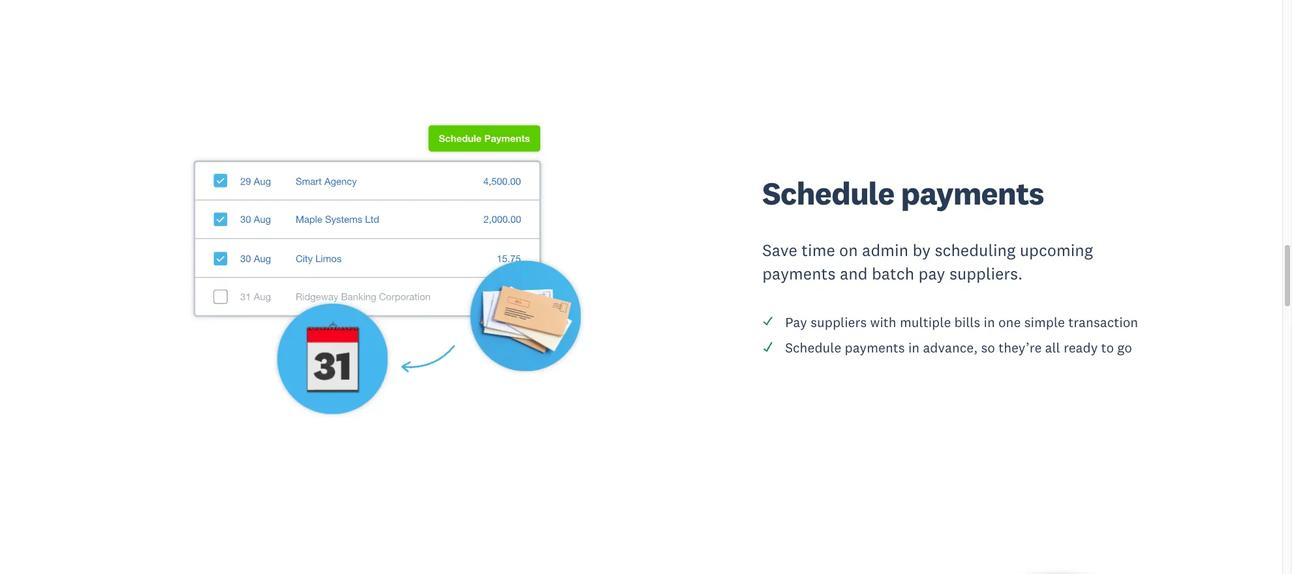 Task type: describe. For each thing, give the bounding box(es) containing it.
pay
[[785, 314, 807, 331]]

included image for schedule payments in advance, so they're all ready to go
[[762, 341, 774, 353]]

and
[[840, 264, 868, 284]]

advance,
[[923, 339, 978, 357]]

save time on admin by scheduling upcoming payments and batch pay suppliers.
[[762, 240, 1093, 284]]

1 vertical spatial in
[[908, 339, 920, 357]]

to
[[1101, 339, 1114, 357]]

pay
[[919, 264, 945, 284]]

1 horizontal spatial in
[[984, 314, 995, 331]]

pay suppliers with multiple bills in one simple transaction
[[785, 314, 1138, 331]]

payments for schedule payments in advance, so they're all ready to go
[[845, 339, 905, 357]]

schedule for schedule payments in advance, so they're all ready to go
[[785, 339, 841, 357]]

bills
[[954, 314, 980, 331]]

schedule payments in advance, so they're all ready to go
[[785, 339, 1132, 357]]

all
[[1045, 339, 1060, 357]]

so
[[981, 339, 995, 357]]

payments inside the save time on admin by scheduling upcoming payments and batch pay suppliers.
[[762, 264, 836, 284]]

schedule payments
[[762, 173, 1044, 213]]

suppliers
[[811, 314, 867, 331]]

save
[[762, 240, 797, 261]]

included image for pay suppliers with multiple bills in one simple transaction
[[762, 316, 774, 327]]

one
[[999, 314, 1021, 331]]

schedule for schedule payments
[[762, 173, 894, 213]]

on
[[839, 240, 858, 261]]

they're
[[999, 339, 1042, 357]]

suppliers.
[[949, 264, 1023, 284]]



Task type: vqa. For each thing, say whether or not it's contained in the screenshot.
time
yes



Task type: locate. For each thing, give the bounding box(es) containing it.
1 vertical spatial included image
[[762, 341, 774, 353]]

with
[[870, 314, 896, 331]]

0 horizontal spatial in
[[908, 339, 920, 357]]

simple
[[1024, 314, 1065, 331]]

1 vertical spatial payments
[[762, 264, 836, 284]]

1 vertical spatial schedule
[[785, 339, 841, 357]]

payments down save
[[762, 264, 836, 284]]

scheduling
[[935, 240, 1016, 261]]

2 included image from the top
[[762, 341, 774, 353]]

batch
[[872, 264, 914, 284]]

payments up scheduling
[[901, 173, 1044, 213]]

0 vertical spatial included image
[[762, 316, 774, 327]]

a list of outstanding bills displays in xero so the business can schedule the date on which to pay each one. image
[[142, 109, 633, 431], [142, 109, 633, 431]]

in
[[984, 314, 995, 331], [908, 339, 920, 357]]

schedule
[[762, 173, 894, 213], [785, 339, 841, 357]]

payments down with
[[845, 339, 905, 357]]

payments for schedule payments
[[901, 173, 1044, 213]]

by
[[913, 240, 931, 261]]

multiple
[[900, 314, 951, 331]]

a bill that's been emailed to the business's xero inbox is stored in the files library. image
[[659, 559, 1150, 575], [659, 559, 1150, 575]]

included image
[[762, 316, 774, 327], [762, 341, 774, 353]]

0 vertical spatial payments
[[901, 173, 1044, 213]]

schedule up time
[[762, 173, 894, 213]]

admin
[[862, 240, 908, 261]]

transaction
[[1068, 314, 1138, 331]]

ready
[[1064, 339, 1098, 357]]

upcoming
[[1020, 240, 1093, 261]]

0 vertical spatial schedule
[[762, 173, 894, 213]]

0 vertical spatial in
[[984, 314, 995, 331]]

payments
[[901, 173, 1044, 213], [762, 264, 836, 284], [845, 339, 905, 357]]

in left one
[[984, 314, 995, 331]]

time
[[802, 240, 835, 261]]

go
[[1118, 339, 1132, 357]]

schedule down pay in the right of the page
[[785, 339, 841, 357]]

in down "multiple"
[[908, 339, 920, 357]]

1 included image from the top
[[762, 316, 774, 327]]

2 vertical spatial payments
[[845, 339, 905, 357]]



